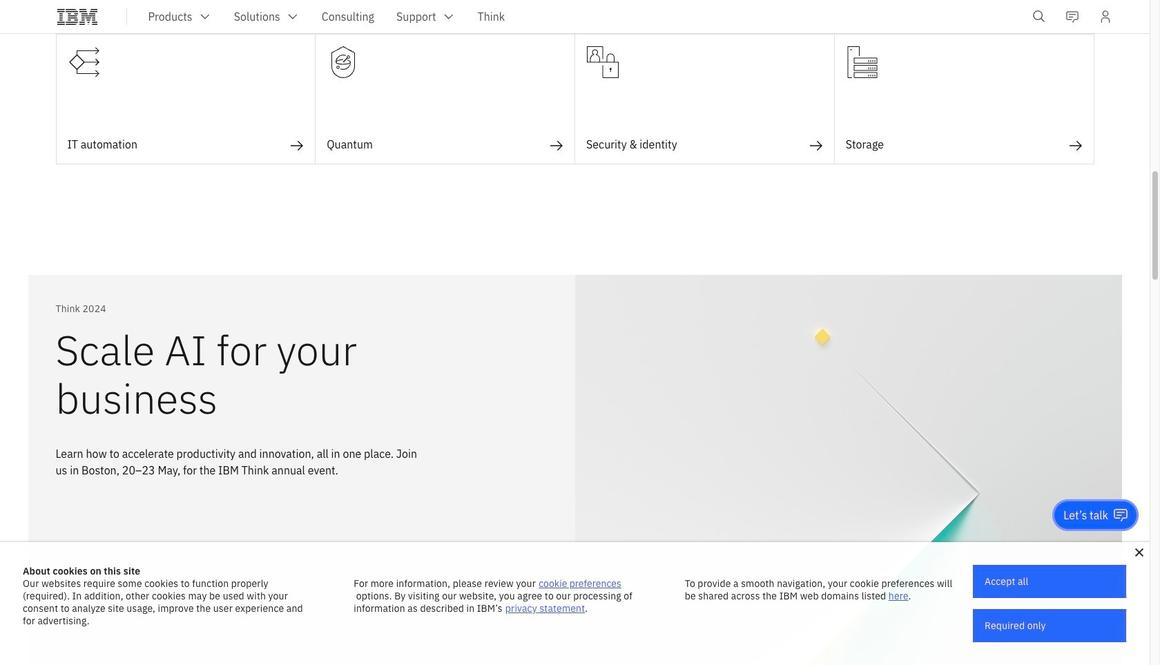 Task type: locate. For each thing, give the bounding box(es) containing it.
let's talk element
[[1064, 508, 1109, 523]]



